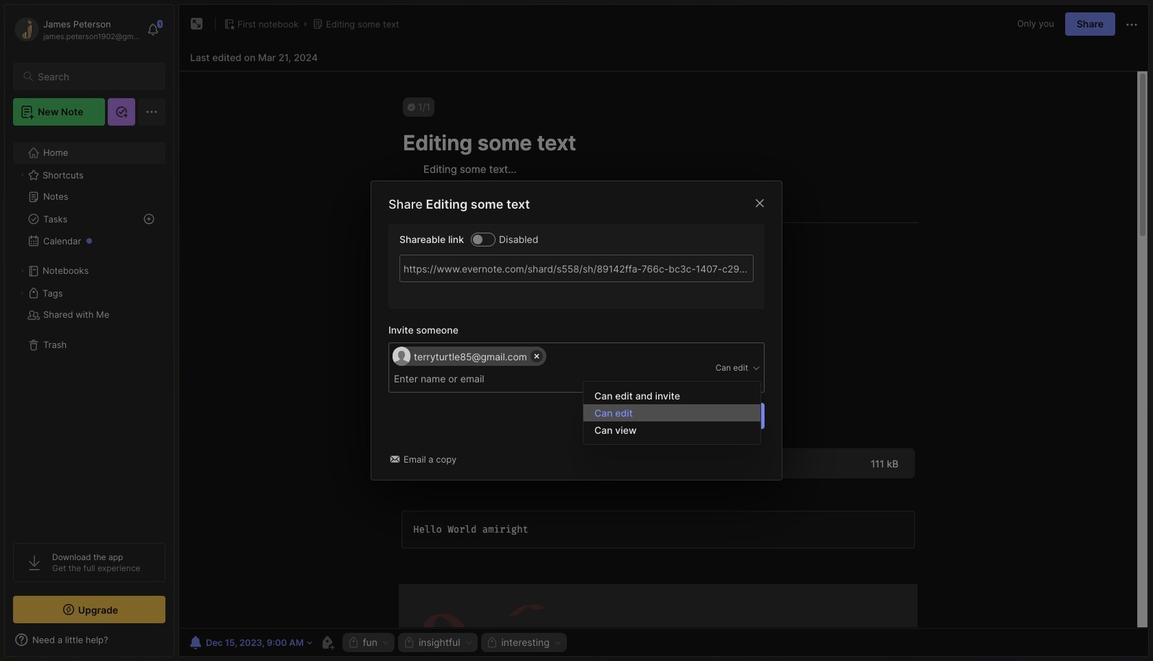 Task type: vqa. For each thing, say whether or not it's contained in the screenshot.
New Task ICON
no



Task type: describe. For each thing, give the bounding box(es) containing it.
tree inside "main" element
[[5, 134, 174, 531]]

add tag image
[[319, 634, 335, 651]]

Select permission field
[[649, 362, 761, 374]]

expand note image
[[189, 16, 205, 32]]

Shared URL text field
[[400, 255, 754, 282]]

Search text field
[[38, 70, 153, 83]]

dropdown list menu
[[584, 387, 761, 438]]



Task type: locate. For each thing, give the bounding box(es) containing it.
expand notebooks image
[[18, 267, 26, 275]]

note window element
[[178, 4, 1149, 657]]

expand tags image
[[18, 289, 26, 297]]

Add tag field
[[393, 371, 557, 387]]

shared link switcher image
[[473, 234, 483, 244]]

menu item
[[584, 404, 761, 421]]

None search field
[[38, 68, 153, 84]]

Note Editor text field
[[179, 71, 1149, 628]]

close image
[[752, 195, 768, 211]]

none search field inside "main" element
[[38, 68, 153, 84]]

tree
[[5, 134, 174, 531]]

main element
[[0, 0, 178, 661]]



